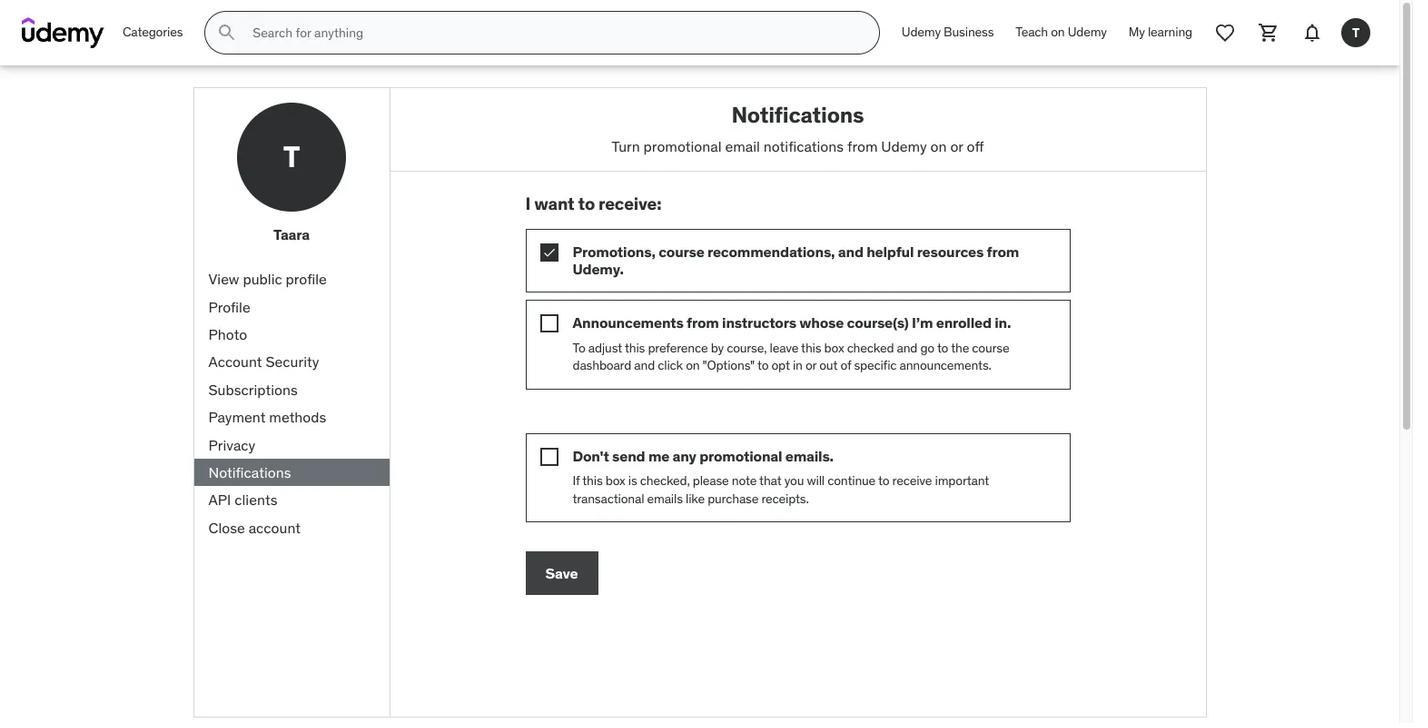 Task type: locate. For each thing, give the bounding box(es) containing it.
0 horizontal spatial and
[[634, 357, 655, 373]]

categories
[[123, 24, 183, 40]]

and left click
[[634, 357, 655, 373]]

close account
[[208, 518, 301, 537]]

promotional right turn
[[644, 137, 722, 155]]

1 horizontal spatial or
[[951, 137, 964, 155]]

box inside don't send me any promotional emails. if this box is checked, please note that you will continue to receive important transactional emails like purchase receipts.
[[606, 472, 626, 489]]

1 horizontal spatial and
[[838, 243, 864, 261]]

2 vertical spatial small image
[[540, 448, 558, 466]]

promotional
[[644, 137, 722, 155], [700, 447, 783, 465]]

small image left don't
[[540, 448, 558, 466]]

api clients
[[208, 491, 277, 509]]

photo
[[208, 325, 247, 343]]

this up in
[[801, 339, 822, 356]]

view
[[208, 270, 239, 288]]

course down the 'in.'
[[972, 339, 1010, 356]]

0 horizontal spatial course
[[659, 243, 705, 261]]

udemy left "business"
[[902, 24, 941, 40]]

like
[[686, 490, 705, 506]]

on right click
[[686, 357, 700, 373]]

0 horizontal spatial notifications
[[208, 463, 291, 481]]

0 vertical spatial box
[[824, 339, 844, 356]]

course
[[659, 243, 705, 261], [972, 339, 1010, 356]]

1 horizontal spatial from
[[848, 137, 878, 155]]

announcements from instructors whose course(s) i'm enrolled in. to adjust this preference by course, leave this box checked and go to the  course dashboard and click on "options" to opt in or out of specific announcements.
[[573, 314, 1011, 373]]

notifications
[[732, 101, 864, 129], [208, 463, 291, 481]]

box up out
[[824, 339, 844, 356]]

1 vertical spatial and
[[897, 339, 918, 356]]

clients
[[235, 491, 277, 509]]

t right notifications image
[[1353, 24, 1360, 41]]

from inside 'promotions, course recommendations, and helpful resources from udemy.'
[[987, 243, 1019, 261]]

subscriptions
[[208, 380, 298, 399]]

or right in
[[806, 357, 817, 373]]

important
[[935, 472, 989, 489]]

notifications inside notifications link
[[208, 463, 291, 481]]

on
[[1051, 24, 1065, 40], [931, 137, 947, 155], [686, 357, 700, 373]]

profile
[[286, 270, 327, 288]]

and inside 'promotions, course recommendations, and helpful resources from udemy.'
[[838, 243, 864, 261]]

notifications for notifications turn promotional email notifications from udemy on or off
[[732, 101, 864, 129]]

"options"
[[703, 357, 755, 373]]

2 small image from the top
[[540, 315, 558, 333]]

0 vertical spatial from
[[848, 137, 878, 155]]

checked,
[[640, 472, 690, 489]]

t link
[[1335, 11, 1378, 55]]

box
[[824, 339, 844, 356], [606, 472, 626, 489]]

profile
[[208, 298, 250, 316]]

0 vertical spatial and
[[838, 243, 864, 261]]

from right resources
[[987, 243, 1019, 261]]

small image left announcements
[[540, 315, 558, 333]]

1 horizontal spatial notifications
[[732, 101, 864, 129]]

from
[[848, 137, 878, 155], [987, 243, 1019, 261], [687, 314, 719, 332]]

checked
[[847, 339, 894, 356]]

2 horizontal spatial on
[[1051, 24, 1065, 40]]

emails
[[647, 490, 683, 506]]

0 vertical spatial notifications
[[732, 101, 864, 129]]

1 vertical spatial course
[[972, 339, 1010, 356]]

1 horizontal spatial course
[[972, 339, 1010, 356]]

notifications up notifications
[[732, 101, 864, 129]]

and left go
[[897, 339, 918, 356]]

off
[[967, 137, 984, 155]]

teach
[[1016, 24, 1048, 40]]

notifications image
[[1302, 22, 1324, 44]]

udemy left off
[[882, 137, 927, 155]]

on inside notifications turn promotional email notifications from udemy on or off
[[931, 137, 947, 155]]

from right notifications
[[848, 137, 878, 155]]

photo link
[[194, 321, 389, 348]]

0 vertical spatial on
[[1051, 24, 1065, 40]]

is
[[628, 472, 637, 489]]

of
[[841, 357, 851, 373]]

my learning link
[[1118, 11, 1204, 55]]

the
[[951, 339, 969, 356]]

udemy left "my"
[[1068, 24, 1107, 40]]

1 vertical spatial small image
[[540, 315, 558, 333]]

don't send me any promotional emails. if this box is checked, please note that you will continue to receive important transactional emails like purchase receipts.
[[573, 447, 989, 506]]

specific
[[854, 357, 897, 373]]

to left receive
[[878, 472, 890, 489]]

small image down want
[[540, 243, 558, 262]]

t
[[1353, 24, 1360, 41], [283, 138, 300, 175]]

to left opt
[[758, 357, 769, 373]]

public
[[243, 270, 282, 288]]

1 horizontal spatial box
[[824, 339, 844, 356]]

announcements
[[573, 314, 684, 332]]

course inside 'promotions, course recommendations, and helpful resources from udemy.'
[[659, 243, 705, 261]]

1 vertical spatial on
[[931, 137, 947, 155]]

2 vertical spatial from
[[687, 314, 719, 332]]

notifications up clients
[[208, 463, 291, 481]]

preference
[[648, 339, 708, 356]]

or
[[951, 137, 964, 155], [806, 357, 817, 373]]

teach on udemy
[[1016, 24, 1107, 40]]

notifications inside notifications turn promotional email notifications from udemy on or off
[[732, 101, 864, 129]]

this down announcements
[[625, 339, 645, 356]]

enrolled
[[936, 314, 992, 332]]

2 horizontal spatial from
[[987, 243, 1019, 261]]

0 vertical spatial course
[[659, 243, 705, 261]]

3 small image from the top
[[540, 448, 558, 466]]

udemy business link
[[891, 11, 1005, 55]]

or inside notifications turn promotional email notifications from udemy on or off
[[951, 137, 964, 155]]

my learning
[[1129, 24, 1193, 40]]

0 vertical spatial t
[[1353, 24, 1360, 41]]

profile link
[[194, 293, 389, 321]]

or left off
[[951, 137, 964, 155]]

1 horizontal spatial t
[[1353, 24, 1360, 41]]

2 horizontal spatial this
[[801, 339, 822, 356]]

teach on udemy link
[[1005, 11, 1118, 55]]

on right teach
[[1051, 24, 1065, 40]]

whose
[[800, 314, 844, 332]]

t up taara
[[283, 138, 300, 175]]

0 horizontal spatial or
[[806, 357, 817, 373]]

that
[[760, 472, 782, 489]]

0 vertical spatial or
[[951, 137, 964, 155]]

payment methods
[[208, 408, 326, 426]]

this
[[625, 339, 645, 356], [801, 339, 822, 356], [583, 472, 603, 489]]

this right if on the left of page
[[583, 472, 603, 489]]

from inside announcements from instructors whose course(s) i'm enrolled in. to adjust this preference by course, leave this box checked and go to the  course dashboard and click on "options" to opt in or out of specific announcements.
[[687, 314, 719, 332]]

udemy
[[902, 24, 941, 40], [1068, 24, 1107, 40], [882, 137, 927, 155]]

0 horizontal spatial box
[[606, 472, 626, 489]]

1 small image from the top
[[540, 243, 558, 262]]

Search for anything text field
[[249, 17, 857, 48]]

0 horizontal spatial this
[[583, 472, 603, 489]]

udemy inside teach on udemy link
[[1068, 24, 1107, 40]]

note
[[732, 472, 757, 489]]

0 horizontal spatial from
[[687, 314, 719, 332]]

in
[[793, 357, 803, 373]]

don't
[[573, 447, 609, 465]]

0 vertical spatial promotional
[[644, 137, 722, 155]]

0 horizontal spatial on
[[686, 357, 700, 373]]

course right the "promotions,"
[[659, 243, 705, 261]]

1 horizontal spatial on
[[931, 137, 947, 155]]

1 vertical spatial notifications
[[208, 463, 291, 481]]

to
[[578, 193, 595, 215], [937, 339, 949, 356], [758, 357, 769, 373], [878, 472, 890, 489]]

on left off
[[931, 137, 947, 155]]

you
[[785, 472, 804, 489]]

from up by
[[687, 314, 719, 332]]

account
[[208, 353, 262, 371]]

2 vertical spatial on
[[686, 357, 700, 373]]

notifications for notifications
[[208, 463, 291, 481]]

promotions, course recommendations, and helpful resources from udemy.
[[573, 243, 1019, 278]]

box left is
[[606, 472, 626, 489]]

api
[[208, 491, 231, 509]]

1 vertical spatial or
[[806, 357, 817, 373]]

continue
[[828, 472, 876, 489]]

1 vertical spatial t
[[283, 138, 300, 175]]

1 vertical spatial from
[[987, 243, 1019, 261]]

by
[[711, 339, 724, 356]]

and
[[838, 243, 864, 261], [897, 339, 918, 356], [634, 357, 655, 373]]

and left helpful
[[838, 243, 864, 261]]

0 horizontal spatial t
[[283, 138, 300, 175]]

box inside announcements from instructors whose course(s) i'm enrolled in. to adjust this preference by course, leave this box checked and go to the  course dashboard and click on "options" to opt in or out of specific announcements.
[[824, 339, 844, 356]]

on inside announcements from instructors whose course(s) i'm enrolled in. to adjust this preference by course, leave this box checked and go to the  course dashboard and click on "options" to opt in or out of specific announcements.
[[686, 357, 700, 373]]

small image for promotions, course recommendations, and helpful resources from udemy.
[[540, 243, 558, 262]]

udemy business
[[902, 24, 994, 40]]

small image
[[540, 243, 558, 262], [540, 315, 558, 333], [540, 448, 558, 466]]

1 vertical spatial box
[[606, 472, 626, 489]]

course inside announcements from instructors whose course(s) i'm enrolled in. to adjust this preference by course, leave this box checked and go to the  course dashboard and click on "options" to opt in or out of specific announcements.
[[972, 339, 1010, 356]]

0 vertical spatial small image
[[540, 243, 558, 262]]

promotional up note at the bottom right
[[700, 447, 783, 465]]

1 vertical spatial promotional
[[700, 447, 783, 465]]



Task type: vqa. For each thing, say whether or not it's contained in the screenshot.
Alarm IMAGE
no



Task type: describe. For each thing, give the bounding box(es) containing it.
email
[[725, 137, 760, 155]]

notifications
[[764, 137, 844, 155]]

notifications link
[[194, 459, 389, 486]]

i'm
[[912, 314, 933, 332]]

opt
[[772, 357, 790, 373]]

small image for don't send me any promotional emails.
[[540, 448, 558, 466]]

methods
[[269, 408, 326, 426]]

want
[[534, 193, 575, 215]]

view public profile
[[208, 270, 327, 288]]

i want to receive:
[[526, 193, 662, 215]]

account security
[[208, 353, 319, 371]]

emails.
[[786, 447, 834, 465]]

if
[[573, 472, 580, 489]]

udemy.
[[573, 260, 624, 278]]

2 vertical spatial and
[[634, 357, 655, 373]]

adjust
[[588, 339, 622, 356]]

close
[[208, 518, 245, 537]]

save button
[[526, 552, 598, 595]]

receive:
[[599, 193, 662, 215]]

account security link
[[194, 348, 389, 376]]

i
[[526, 193, 531, 215]]

udemy inside notifications turn promotional email notifications from udemy on or off
[[882, 137, 927, 155]]

course(s)
[[847, 314, 909, 332]]

instructors
[[722, 314, 797, 332]]

promotional inside notifications turn promotional email notifications from udemy on or off
[[644, 137, 722, 155]]

small image for announcements from instructors whose course(s) i'm enrolled in.
[[540, 315, 558, 333]]

udemy inside udemy business link
[[902, 24, 941, 40]]

purchase
[[708, 490, 759, 506]]

to inside don't send me any promotional emails. if this box is checked, please note that you will continue to receive important transactional emails like purchase receipts.
[[878, 472, 890, 489]]

payment
[[208, 408, 266, 426]]

click
[[658, 357, 683, 373]]

recommendations,
[[708, 243, 835, 261]]

will
[[807, 472, 825, 489]]

1 horizontal spatial this
[[625, 339, 645, 356]]

helpful
[[867, 243, 914, 261]]

please
[[693, 472, 729, 489]]

privacy link
[[194, 431, 389, 459]]

promotional inside don't send me any promotional emails. if this box is checked, please note that you will continue to receive important transactional emails like purchase receipts.
[[700, 447, 783, 465]]

view public profile link
[[194, 265, 389, 293]]

course,
[[727, 339, 767, 356]]

to
[[573, 339, 586, 356]]

me
[[649, 447, 670, 465]]

2 horizontal spatial and
[[897, 339, 918, 356]]

shopping cart with 0 items image
[[1258, 22, 1280, 44]]

promotions,
[[573, 243, 656, 261]]

privacy
[[208, 436, 255, 454]]

go
[[921, 339, 935, 356]]

in.
[[995, 314, 1011, 332]]

save
[[546, 564, 578, 582]]

this inside don't send me any promotional emails. if this box is checked, please note that you will continue to receive important transactional emails like purchase receipts.
[[583, 472, 603, 489]]

subscriptions link
[[194, 376, 389, 403]]

or inside announcements from instructors whose course(s) i'm enrolled in. to adjust this preference by course, leave this box checked and go to the  course dashboard and click on "options" to opt in or out of specific announcements.
[[806, 357, 817, 373]]

close account link
[[194, 514, 389, 542]]

security
[[266, 353, 319, 371]]

wishlist image
[[1215, 22, 1236, 44]]

udemy image
[[22, 17, 104, 48]]

announcements.
[[900, 357, 992, 373]]

account
[[249, 518, 301, 537]]

turn
[[612, 137, 640, 155]]

my
[[1129, 24, 1145, 40]]

submit search image
[[217, 22, 238, 44]]

transactional
[[573, 490, 644, 506]]

payment methods link
[[194, 403, 389, 431]]

to right go
[[937, 339, 949, 356]]

learning
[[1148, 24, 1193, 40]]

receipts.
[[762, 490, 809, 506]]

taara
[[274, 225, 310, 243]]

api clients link
[[194, 486, 389, 514]]

leave
[[770, 339, 799, 356]]

notifications turn promotional email notifications from udemy on or off
[[612, 101, 984, 155]]

resources
[[917, 243, 984, 261]]

dashboard
[[573, 357, 632, 373]]

to right want
[[578, 193, 595, 215]]

from inside notifications turn promotional email notifications from udemy on or off
[[848, 137, 878, 155]]

out
[[820, 357, 838, 373]]

any
[[673, 447, 697, 465]]

categories button
[[112, 11, 194, 55]]



